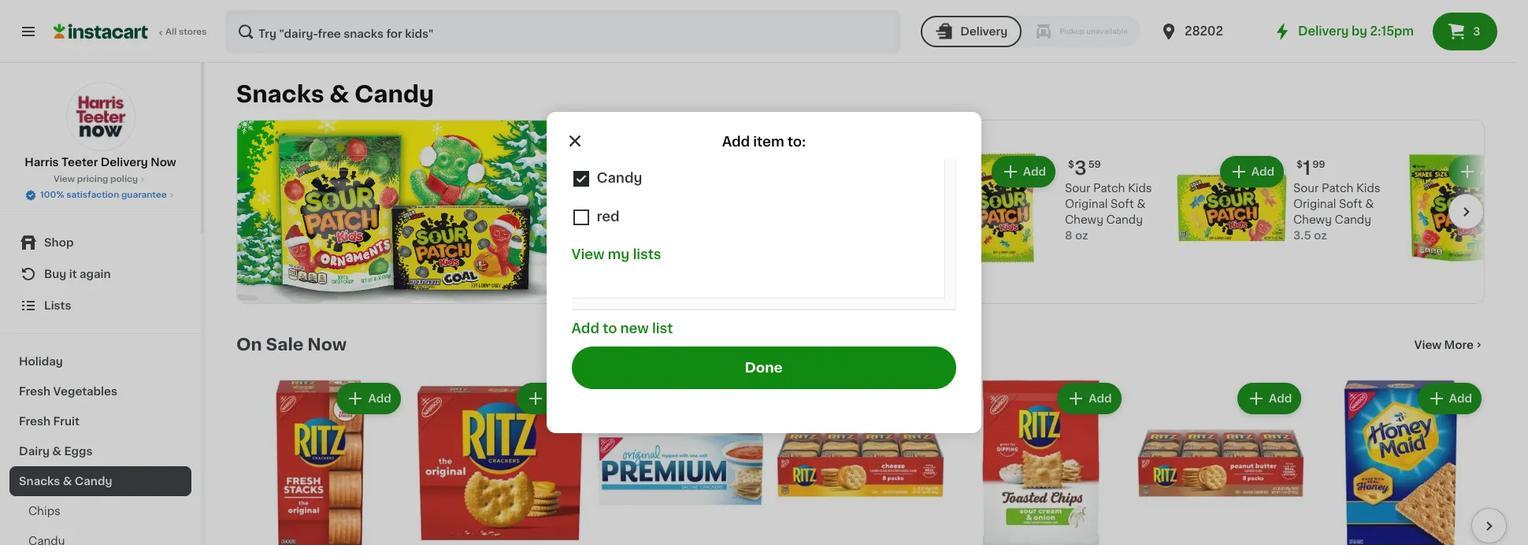 Task type: locate. For each thing, give the bounding box(es) containing it.
0 horizontal spatial original
[[1065, 198, 1108, 209]]

patch down 59
[[1093, 183, 1125, 194]]

delivery by 2:15pm
[[1298, 25, 1414, 37]]

done
[[745, 362, 783, 374]]

oz right 8
[[1075, 230, 1089, 241]]

$ left 99
[[1297, 160, 1303, 169]]

candy inside sour patch kids original soft & chewy candy 8 oz
[[1106, 214, 1143, 225]]

sour for 1
[[1294, 183, 1319, 194]]

1 original from the left
[[1065, 198, 1108, 209]]

&
[[330, 83, 349, 106], [1137, 198, 1146, 209], [1365, 198, 1374, 209], [52, 446, 61, 457], [63, 476, 72, 487]]

snacks & candy
[[236, 83, 434, 106], [19, 476, 112, 487]]

chewy up 8
[[1065, 214, 1104, 225]]

1 horizontal spatial snacks & candy
[[236, 83, 434, 106]]

1 horizontal spatial patch
[[1322, 183, 1354, 194]]

chewy
[[1065, 214, 1104, 225], [1294, 214, 1332, 225]]

1 patch from the left
[[1093, 183, 1125, 194]]

guarantee
[[121, 191, 167, 199]]

2 $ from the left
[[1297, 160, 1303, 169]]

1 horizontal spatial all
[[599, 260, 610, 269]]

2 kids from the left
[[1357, 183, 1381, 194]]

0 horizontal spatial chewy
[[1065, 214, 1104, 225]]

$ left 59
[[1068, 160, 1074, 169]]

sale
[[266, 336, 304, 353]]

all left lists
[[599, 260, 610, 269]]

patch down 99
[[1322, 183, 1354, 194]]

$ inside $ 1 99
[[1297, 160, 1303, 169]]

lists
[[44, 300, 71, 311]]

snacks
[[236, 83, 324, 106], [19, 476, 60, 487]]

harris teeter delivery now link
[[25, 82, 176, 170]]

add to new list link
[[572, 322, 673, 335]]

2 patch from the left
[[1322, 183, 1354, 194]]

2 chewy from the left
[[1294, 214, 1332, 225]]

1 horizontal spatial original
[[1294, 198, 1337, 209]]

fresh up dairy
[[19, 416, 51, 427]]

with
[[575, 210, 606, 223]]

fresh vegetables
[[19, 386, 117, 397]]

enjoy
[[575, 193, 615, 206]]

now
[[151, 157, 176, 168], [307, 336, 347, 353]]

100%
[[40, 191, 64, 199]]

0 vertical spatial fresh
[[19, 386, 51, 397]]

100% satisfaction guarantee button
[[24, 186, 176, 202]]

1 horizontal spatial chewy
[[1294, 214, 1332, 225]]

0 horizontal spatial soft
[[1111, 198, 1134, 209]]

now right the sale
[[307, 336, 347, 353]]

0 vertical spatial 3
[[1473, 26, 1481, 37]]

None search field
[[225, 9, 901, 54]]

1 horizontal spatial delivery
[[960, 26, 1008, 37]]

0 horizontal spatial sour
[[1065, 183, 1091, 194]]

chewy for 3
[[1065, 214, 1104, 225]]

kids for 1
[[1357, 183, 1381, 194]]

2 fresh from the top
[[19, 416, 51, 427]]

delivery by 2:15pm link
[[1273, 22, 1414, 41]]

0 vertical spatial all
[[165, 28, 177, 36]]

sour down $ 3 59
[[1065, 183, 1091, 194]]

$ inside $ 3 59
[[1068, 160, 1074, 169]]

1 soft from the left
[[1111, 198, 1134, 209]]

1 horizontal spatial now
[[307, 336, 347, 353]]

view inside 'list_add_items' dialog
[[572, 248, 605, 261]]

candy
[[355, 83, 434, 106], [1106, 214, 1143, 225], [1335, 214, 1372, 225], [75, 476, 112, 487]]

1 vertical spatial fresh
[[19, 416, 51, 427]]

oz inside sour patch kids original soft & chewy candy 8 oz
[[1075, 230, 1089, 241]]

teeter
[[61, 157, 98, 168]]

stores
[[179, 28, 207, 36]]

0 horizontal spatial patch
[[1093, 183, 1125, 194]]

fresh down holiday
[[19, 386, 51, 397]]

fresh fruit
[[19, 416, 79, 427]]

1 horizontal spatial 3
[[1473, 26, 1481, 37]]

lists
[[633, 248, 662, 261]]

original for 1
[[1294, 198, 1337, 209]]

2 original from the left
[[1294, 198, 1337, 209]]

1 oz from the left
[[1075, 230, 1089, 241]]

holiday link
[[9, 347, 191, 377]]

sour
[[1065, 183, 1091, 194], [1294, 183, 1319, 194]]

1 horizontal spatial snacks
[[236, 83, 324, 106]]

again
[[80, 269, 111, 280]]

snacks & candy link
[[9, 466, 191, 496]]

patch inside sour patch kids original soft & chewy candy 8 oz
[[1093, 183, 1125, 194]]

harris teeter delivery now logo image
[[66, 82, 135, 151]]

view more link
[[1415, 337, 1485, 353]]

chewy up "3.5"
[[1294, 214, 1332, 225]]

1 vertical spatial now
[[307, 336, 347, 353]]

fresh for fresh vegetables
[[19, 386, 51, 397]]

1 horizontal spatial oz
[[1314, 230, 1327, 241]]

view for view my lists
[[572, 248, 605, 261]]

soft
[[1111, 198, 1134, 209], [1339, 198, 1363, 209]]

chewy inside sour patch kids original soft & chewy candy 8 oz
[[1065, 214, 1104, 225]]

original down $ 3 59
[[1065, 198, 1108, 209]]

1 horizontal spatial sour
[[1294, 183, 1319, 194]]

to
[[603, 322, 618, 335]]

all left stores
[[165, 28, 177, 36]]

delivery
[[1298, 25, 1349, 37], [960, 26, 1008, 37], [101, 157, 148, 168]]

$ for 3
[[1068, 160, 1074, 169]]

original inside sour patch kids original soft & chewy candy 8 oz
[[1065, 198, 1108, 209]]

3
[[1473, 26, 1481, 37], [1074, 159, 1087, 177]]

fruit
[[53, 416, 79, 427]]

2 soft from the left
[[1339, 198, 1363, 209]]

instacart logo image
[[54, 22, 148, 41]]

add
[[723, 136, 751, 148], [1023, 166, 1046, 177], [1252, 166, 1275, 177], [1480, 166, 1503, 177], [572, 322, 600, 335], [368, 393, 391, 404], [548, 393, 572, 404], [1089, 393, 1112, 404], [1269, 393, 1292, 404], [1449, 393, 1472, 404]]

dairy
[[19, 446, 50, 457]]

0 horizontal spatial all
[[165, 28, 177, 36]]

view inside "link"
[[53, 175, 75, 184]]

original inside sour patch kids original soft & chewy candy 3.5 oz
[[1294, 198, 1337, 209]]

sour inside sour patch kids original soft & chewy candy 3.5 oz
[[1294, 183, 1319, 194]]

add item to:
[[723, 136, 806, 148]]

3 product group from the left
[[597, 380, 764, 545]]

1 fresh from the top
[[19, 386, 51, 397]]

1 product group from the left
[[236, 380, 404, 545]]

$
[[1068, 160, 1074, 169], [1297, 160, 1303, 169]]

satisfaction
[[66, 191, 119, 199]]

1 vertical spatial all
[[599, 260, 610, 269]]

lists link
[[9, 290, 191, 321]]

soft inside sour patch kids original soft & chewy candy 8 oz
[[1111, 198, 1134, 209]]

oz
[[1075, 230, 1089, 241], [1314, 230, 1327, 241]]

1 sour from the left
[[1065, 183, 1091, 194]]

oz inside sour patch kids original soft & chewy candy 3.5 oz
[[1314, 230, 1327, 241]]

now up guarantee
[[151, 157, 176, 168]]

2 oz from the left
[[1314, 230, 1327, 241]]

sour inside sour patch kids original soft & chewy candy 8 oz
[[1065, 183, 1091, 194]]

my
[[608, 248, 630, 261]]

spk
[[609, 210, 638, 223]]

item carousel region
[[236, 373, 1507, 545]]

1 vertical spatial snacks
[[19, 476, 60, 487]]

0 horizontal spatial oz
[[1075, 230, 1089, 241]]

sour down 1
[[1294, 183, 1319, 194]]

0 horizontal spatial delivery
[[101, 157, 148, 168]]

2 horizontal spatial delivery
[[1298, 25, 1349, 37]]

kids inside sour patch kids original soft & chewy candy 8 oz
[[1128, 183, 1152, 194]]

enjoy the holidays with spk
[[575, 193, 705, 223]]

buy
[[44, 269, 66, 280]]

delivery inside button
[[960, 26, 1008, 37]]

1 horizontal spatial soft
[[1339, 198, 1363, 209]]

all stores
[[165, 28, 207, 36]]

0 vertical spatial now
[[151, 157, 176, 168]]

1 horizontal spatial kids
[[1357, 183, 1381, 194]]

add button
[[993, 157, 1054, 186], [1222, 157, 1283, 186], [1450, 157, 1511, 186], [338, 384, 399, 413], [519, 384, 579, 413], [1059, 384, 1120, 413], [1239, 384, 1300, 413], [1419, 384, 1480, 413]]

view
[[53, 175, 75, 184], [572, 248, 605, 261], [575, 260, 597, 269], [1415, 339, 1442, 350]]

spk holiday image
[[237, 121, 562, 303]]

shop
[[44, 237, 74, 248]]

delivery inside 'link'
[[1298, 25, 1349, 37]]

0 horizontal spatial kids
[[1128, 183, 1152, 194]]

all
[[165, 28, 177, 36], [599, 260, 610, 269]]

oz right "3.5"
[[1314, 230, 1327, 241]]

99
[[1313, 160, 1326, 169]]

soft inside sour patch kids original soft & chewy candy 3.5 oz
[[1339, 198, 1363, 209]]

view inside 'link'
[[1415, 339, 1442, 350]]

original up "3.5"
[[1294, 198, 1337, 209]]

1 chewy from the left
[[1065, 214, 1104, 225]]

product group
[[236, 380, 404, 545], [417, 380, 584, 545], [597, 380, 764, 545], [777, 380, 944, 545], [957, 380, 1125, 545], [1137, 380, 1305, 545], [1317, 380, 1485, 545]]

kids
[[1128, 183, 1152, 194], [1357, 183, 1381, 194]]

1 vertical spatial 3
[[1074, 159, 1087, 177]]

0 horizontal spatial snacks
[[19, 476, 60, 487]]

original
[[1065, 198, 1108, 209], [1294, 198, 1337, 209]]

list
[[653, 322, 673, 335]]

1 kids from the left
[[1128, 183, 1152, 194]]

0 horizontal spatial $
[[1068, 160, 1074, 169]]

delivery for delivery
[[960, 26, 1008, 37]]

8
[[1065, 230, 1073, 241]]

1 $ from the left
[[1068, 160, 1074, 169]]

patch inside sour patch kids original soft & chewy candy 3.5 oz
[[1322, 183, 1354, 194]]

soft for 3
[[1111, 198, 1134, 209]]

2 sour from the left
[[1294, 183, 1319, 194]]

chewy inside sour patch kids original soft & chewy candy 3.5 oz
[[1294, 214, 1332, 225]]

1 horizontal spatial $
[[1297, 160, 1303, 169]]

chewy for 1
[[1294, 214, 1332, 225]]

kids inside sour patch kids original soft & chewy candy 3.5 oz
[[1357, 183, 1381, 194]]

view for view all
[[575, 260, 597, 269]]

1 vertical spatial snacks & candy
[[19, 476, 112, 487]]

oz for 1
[[1314, 230, 1327, 241]]

holiday
[[19, 356, 63, 367]]

patch
[[1093, 183, 1125, 194], [1322, 183, 1354, 194]]



Task type: describe. For each thing, give the bounding box(es) containing it.
view pricing policy link
[[53, 173, 147, 186]]

eggs
[[64, 446, 93, 457]]

$ 1 99
[[1297, 159, 1326, 177]]

more
[[1445, 339, 1474, 350]]

sour for 3
[[1065, 183, 1091, 194]]

59
[[1089, 160, 1101, 169]]

soft for 1
[[1339, 198, 1363, 209]]

sour patch kids original soft & chewy candy 8 oz
[[1065, 183, 1152, 241]]

buy it again
[[44, 269, 111, 280]]

3 inside button
[[1473, 26, 1481, 37]]

$ 3 59
[[1068, 159, 1101, 177]]

add link
[[1405, 153, 1528, 263]]

harris
[[25, 157, 59, 168]]

100% satisfaction guarantee
[[40, 191, 167, 199]]

add to new list
[[572, 322, 673, 335]]

delivery for delivery by 2:15pm
[[1298, 25, 1349, 37]]

by
[[1352, 25, 1368, 37]]

0 horizontal spatial 3
[[1074, 159, 1087, 177]]

kids for 3
[[1128, 183, 1152, 194]]

shop link
[[9, 227, 191, 258]]

delivery button
[[921, 16, 1022, 47]]

view pricing policy
[[53, 175, 138, 184]]

sour patch kids original soft & chewy candy 3.5 oz
[[1294, 183, 1381, 241]]

vegetables
[[53, 386, 117, 397]]

view for view more
[[1415, 339, 1442, 350]]

service type group
[[921, 16, 1141, 47]]

view for view pricing policy
[[53, 175, 75, 184]]

on sale now link
[[236, 335, 347, 354]]

28202
[[1185, 25, 1223, 37]]

3 button
[[1433, 13, 1498, 50]]

4 product group from the left
[[777, 380, 944, 545]]

dairy & eggs
[[19, 446, 93, 457]]

done button
[[572, 347, 956, 389]]

the
[[618, 193, 642, 206]]

$ for 1
[[1297, 160, 1303, 169]]

new
[[621, 322, 649, 335]]

policy
[[110, 175, 138, 184]]

2 product group from the left
[[417, 380, 584, 545]]

28202 button
[[1160, 9, 1254, 54]]

7 product group from the left
[[1317, 380, 1485, 545]]

view more
[[1415, 339, 1474, 350]]

view my lists link
[[572, 248, 662, 261]]

6 product group from the left
[[1137, 380, 1305, 545]]

0 horizontal spatial now
[[151, 157, 176, 168]]

fresh for fresh fruit
[[19, 416, 51, 427]]

holidays
[[645, 193, 705, 206]]

it
[[69, 269, 77, 280]]

fresh fruit link
[[9, 407, 191, 436]]

patch for 3
[[1093, 183, 1125, 194]]

candy inside sour patch kids original soft & chewy candy 3.5 oz
[[1335, 214, 1372, 225]]

patch for 1
[[1322, 183, 1354, 194]]

view my lists
[[572, 248, 662, 261]]

oz for 3
[[1075, 230, 1089, 241]]

0 horizontal spatial snacks & candy
[[19, 476, 112, 487]]

to:
[[788, 136, 806, 148]]

all stores link
[[54, 9, 208, 54]]

chips
[[28, 506, 61, 517]]

& inside sour patch kids original soft & chewy candy 3.5 oz
[[1365, 198, 1374, 209]]

on
[[236, 336, 262, 353]]

on sale now
[[236, 336, 347, 353]]

dairy & eggs link
[[9, 436, 191, 466]]

3.5
[[1294, 230, 1311, 241]]

1
[[1303, 159, 1311, 177]]

buy it again link
[[9, 258, 191, 290]]

harris teeter delivery now
[[25, 157, 176, 168]]

list_add_items dialog
[[547, 112, 982, 433]]

0 vertical spatial snacks & candy
[[236, 83, 434, 106]]

5 product group from the left
[[957, 380, 1125, 545]]

fresh vegetables link
[[9, 377, 191, 407]]

spk image
[[575, 153, 603, 181]]

0 vertical spatial snacks
[[236, 83, 324, 106]]

& inside sour patch kids original soft & chewy candy 8 oz
[[1137, 198, 1146, 209]]

$3.59 element
[[837, 153, 942, 180]]

view all
[[575, 260, 610, 269]]

pricing
[[77, 175, 108, 184]]

chips link
[[9, 496, 191, 526]]

item
[[754, 136, 785, 148]]

all inside all stores link
[[165, 28, 177, 36]]

2:15pm
[[1370, 25, 1414, 37]]

original for 3
[[1065, 198, 1108, 209]]



Task type: vqa. For each thing, say whether or not it's contained in the screenshot.
favorite
no



